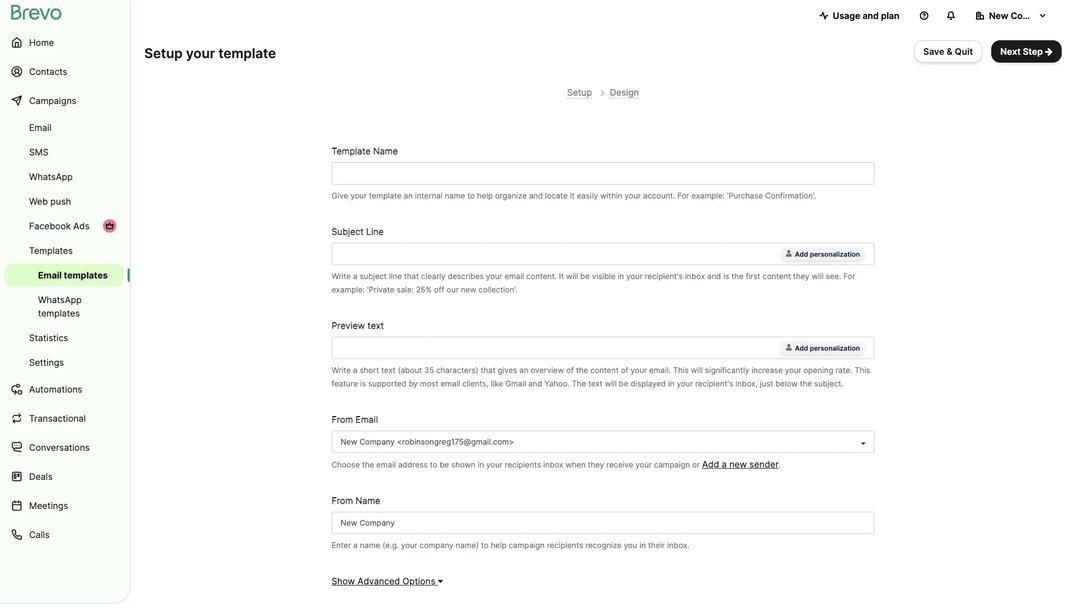 Task type: locate. For each thing, give the bounding box(es) containing it.
whatsapp down email templates link
[[38, 294, 82, 306]]

.
[[779, 460, 781, 469]]

for right see.
[[844, 271, 856, 281]]

templates inside whatsapp templates
[[38, 308, 80, 319]]

whatsapp for whatsapp templates
[[38, 294, 82, 306]]

email down templates
[[38, 270, 62, 281]]

2 horizontal spatial be
[[619, 379, 629, 388]]

recipients inside choose the email address to be shown in your recipients inbox when they receive your campaign or add a new sender .
[[505, 460, 541, 469]]

be left shown
[[440, 460, 449, 469]]

our
[[447, 285, 459, 294]]

1 horizontal spatial setup
[[568, 87, 592, 98]]

0 vertical spatial they
[[794, 271, 810, 281]]

recognize
[[586, 541, 622, 550]]

facebook ads link
[[4, 215, 123, 237]]

from
[[332, 414, 353, 425], [332, 495, 353, 506]]

add personalization up see.
[[796, 250, 861, 258]]

from down the 'choose'
[[332, 495, 353, 506]]

2 personalization from the top
[[810, 344, 861, 352]]

templates for email templates
[[64, 270, 108, 281]]

0 vertical spatial personalization
[[810, 250, 861, 258]]

an inside write a short text (about 35 characters) that gives an overview of the content of your email. this will significantly increase your opening rate. this feature is supported by most email clients, like gmail and yahoo. the text will be displayed in your recipient's inbox, just below the subject.
[[520, 365, 529, 375]]

sender
[[750, 459, 779, 470]]

significantly
[[705, 365, 750, 375]]

0 horizontal spatial of
[[567, 365, 574, 375]]

template for setup your template
[[219, 45, 276, 62]]

your
[[186, 45, 215, 62], [351, 191, 367, 200], [625, 191, 641, 200], [486, 271, 503, 281], [627, 271, 643, 281], [631, 365, 647, 375], [786, 365, 802, 375], [677, 379, 694, 388], [487, 460, 503, 469], [636, 460, 652, 469], [401, 541, 418, 550]]

whatsapp up 'web push'
[[29, 171, 73, 182]]

is left first
[[724, 271, 730, 281]]

0 vertical spatial templates
[[64, 270, 108, 281]]

new company button
[[967, 4, 1057, 27]]

0 horizontal spatial they
[[588, 460, 605, 469]]

name right template
[[373, 145, 398, 157]]

0 vertical spatial add personalization
[[796, 250, 861, 258]]

1 vertical spatial recipient's
[[696, 379, 734, 388]]

be left displayed
[[619, 379, 629, 388]]

they
[[794, 271, 810, 281], [588, 460, 605, 469]]

that inside write a short text (about 35 characters) that gives an overview of the content of your email. this will significantly increase your opening rate. this feature is supported by most email clients, like gmail and yahoo. the text will be displayed in your recipient's inbox, just below the subject.
[[481, 365, 496, 375]]

characters)
[[436, 365, 479, 375]]

add for preview text
[[796, 344, 809, 352]]

text right the preview
[[368, 320, 384, 331]]

add personalization for preview text
[[796, 344, 861, 352]]

example:
[[692, 191, 725, 200], [332, 285, 365, 294]]

0 vertical spatial content
[[763, 271, 792, 281]]

0 horizontal spatial new
[[461, 285, 477, 294]]

None text field
[[332, 162, 875, 185], [341, 247, 776, 261], [341, 341, 776, 355], [332, 162, 875, 185], [341, 247, 776, 261], [341, 341, 776, 355]]

1 horizontal spatial they
[[794, 271, 810, 281]]

inbox
[[685, 271, 706, 281], [544, 460, 564, 469]]

1 horizontal spatial new
[[730, 459, 748, 470]]

0 vertical spatial new
[[461, 285, 477, 294]]

2 from from the top
[[332, 495, 353, 506]]

email left address
[[377, 460, 396, 469]]

personalization
[[810, 250, 861, 258], [810, 344, 861, 352]]

for right account.
[[678, 191, 690, 200]]

from down feature
[[332, 414, 353, 425]]

1 horizontal spatial name
[[445, 191, 465, 200]]

1 horizontal spatial to
[[468, 191, 475, 200]]

1 of from the left
[[567, 365, 574, 375]]

setup for setup your template
[[144, 45, 183, 62]]

recipient's inside write a short text (about 35 characters) that gives an overview of the content of your email. this will significantly increase your opening rate. this feature is supported by most email clients, like gmail and yahoo. the text will be displayed in your recipient's inbox, just below the subject.
[[696, 379, 734, 388]]

0 vertical spatial is
[[724, 271, 730, 281]]

0 horizontal spatial to
[[430, 460, 438, 469]]

be
[[581, 271, 590, 281], [619, 379, 629, 388], [440, 460, 449, 469]]

0 horizontal spatial email
[[377, 460, 396, 469]]

0 horizontal spatial template
[[219, 45, 276, 62]]

1 vertical spatial is
[[360, 379, 366, 388]]

a
[[353, 271, 358, 281], [353, 365, 358, 375], [722, 459, 727, 470], [354, 541, 358, 550]]

0 vertical spatial template
[[219, 45, 276, 62]]

email up "collection'."
[[505, 271, 524, 281]]

1 vertical spatial email
[[441, 379, 460, 388]]

0 vertical spatial whatsapp
[[29, 171, 73, 182]]

that
[[404, 271, 419, 281], [481, 365, 496, 375]]

1 vertical spatial add personalization
[[796, 344, 861, 352]]

2 horizontal spatial to
[[481, 541, 489, 550]]

and left first
[[708, 271, 722, 281]]

they left see.
[[794, 271, 810, 281]]

2 add personalization from the top
[[796, 344, 861, 352]]

that up like
[[481, 365, 496, 375]]

text up supported
[[382, 365, 396, 375]]

1 vertical spatial personalization
[[810, 344, 861, 352]]

they inside choose the email address to be shown in your recipients inbox when they receive your campaign or add a new sender .
[[588, 460, 605, 469]]

campaigns link
[[4, 87, 123, 114]]

add personalization button for preview text
[[781, 341, 866, 355]]

for inside "write a subject line that clearly describes your email content. it will be visible in your recipient's inbox and is the first content they will see. for example: 'private sale: 25% off our new collection'."
[[844, 271, 856, 281]]

1 horizontal spatial email
[[441, 379, 460, 388]]

2 vertical spatial text
[[589, 379, 603, 388]]

a left subject
[[353, 271, 358, 281]]

address
[[398, 460, 428, 469]]

0 horizontal spatial that
[[404, 271, 419, 281]]

0 vertical spatial campaign
[[654, 460, 691, 469]]

1 vertical spatial content
[[591, 365, 619, 375]]

templates up statistics link
[[38, 308, 80, 319]]

1 from from the top
[[332, 414, 353, 425]]

0 vertical spatial help
[[477, 191, 493, 200]]

1 write from the top
[[332, 271, 351, 281]]

write
[[332, 271, 351, 281], [332, 365, 351, 375]]

to left organize
[[468, 191, 475, 200]]

1 horizontal spatial is
[[724, 271, 730, 281]]

recipient's
[[645, 271, 683, 281], [696, 379, 734, 388]]

and inside usage and plan button
[[863, 10, 879, 21]]

in inside choose the email address to be shown in your recipients inbox when they receive your campaign or add a new sender .
[[478, 460, 484, 469]]

new
[[990, 10, 1009, 21]]

1 horizontal spatial that
[[481, 365, 496, 375]]

0 horizontal spatial for
[[678, 191, 690, 200]]

to inside choose the email address to be shown in your recipients inbox when they receive your campaign or add a new sender .
[[430, 460, 438, 469]]

of left email.
[[621, 365, 629, 375]]

an left internal
[[404, 191, 413, 200]]

usage and plan button
[[811, 4, 909, 27]]

templates inside email templates link
[[64, 270, 108, 281]]

a inside "write a subject line that clearly describes your email content. it will be visible in your recipient's inbox and is the first content they will see. for example: 'private sale: 25% off our new collection'."
[[353, 271, 358, 281]]

0 vertical spatial for
[[678, 191, 690, 200]]

within
[[601, 191, 623, 200]]

be inside choose the email address to be shown in your recipients inbox when they receive your campaign or add a new sender .
[[440, 460, 449, 469]]

0 vertical spatial email
[[505, 271, 524, 281]]

name right internal
[[445, 191, 465, 200]]

sms
[[29, 147, 49, 158]]

new down describes
[[461, 285, 477, 294]]

in right you
[[640, 541, 646, 550]]

0 vertical spatial from
[[332, 414, 353, 425]]

0 horizontal spatial recipient's
[[645, 271, 683, 281]]

1 add personalization button from the top
[[781, 247, 866, 261]]

be left visible
[[581, 271, 590, 281]]

0 horizontal spatial an
[[404, 191, 413, 200]]

is inside write a short text (about 35 characters) that gives an overview of the content of your email. this will significantly increase your opening rate. this feature is supported by most email clients, like gmail and yahoo. the text will be displayed in your recipient's inbox, just below the subject.
[[360, 379, 366, 388]]

1 vertical spatial for
[[844, 271, 856, 281]]

email down supported
[[356, 414, 378, 425]]

1 horizontal spatial of
[[621, 365, 629, 375]]

settings link
[[4, 352, 123, 374]]

the inside choose the email address to be shown in your recipients inbox when they receive your campaign or add a new sender .
[[362, 460, 374, 469]]

conversations
[[29, 442, 90, 453]]

of up the
[[567, 365, 574, 375]]

and down overview
[[529, 379, 543, 388]]

&
[[947, 46, 953, 57]]

0 vertical spatial to
[[468, 191, 475, 200]]

help right 'name)' at bottom left
[[491, 541, 507, 550]]

give your template an internal name to help organize and locate it easily within your account. for example: 'purchase confirmation'.
[[332, 191, 817, 200]]

calls
[[29, 530, 50, 541]]

new left sender
[[730, 459, 748, 470]]

write inside write a short text (about 35 characters) that gives an overview of the content of your email. this will significantly increase your opening rate. this feature is supported by most email clients, like gmail and yahoo. the text will be displayed in your recipient's inbox, just below the subject.
[[332, 365, 351, 375]]

0 vertical spatial setup
[[144, 45, 183, 62]]

1 vertical spatial campaign
[[509, 541, 545, 550]]

in right shown
[[478, 460, 484, 469]]

2 write from the top
[[332, 365, 351, 375]]

will
[[567, 271, 579, 281], [812, 271, 824, 281], [691, 365, 703, 375], [605, 379, 617, 388]]

when
[[566, 460, 586, 469]]

1 vertical spatial to
[[430, 460, 438, 469]]

a inside write a short text (about 35 characters) that gives an overview of the content of your email. this will significantly increase your opening rate. this feature is supported by most email clients, like gmail and yahoo. the text will be displayed in your recipient's inbox, just below the subject.
[[353, 365, 358, 375]]

(e.g.
[[383, 541, 399, 550]]

that inside "write a subject line that clearly describes your email content. it will be visible in your recipient's inbox and is the first content they will see. for example: 'private sale: 25% off our new collection'."
[[404, 271, 419, 281]]

1 horizontal spatial content
[[763, 271, 792, 281]]

whatsapp for whatsapp
[[29, 171, 73, 182]]

0 vertical spatial that
[[404, 271, 419, 281]]

1 vertical spatial name
[[356, 495, 381, 506]]

content right first
[[763, 271, 792, 281]]

0 horizontal spatial example:
[[332, 285, 365, 294]]

1 horizontal spatial this
[[855, 365, 871, 375]]

1 vertical spatial template
[[369, 191, 402, 200]]

add personalization button up opening
[[781, 341, 866, 355]]

1 vertical spatial example:
[[332, 285, 365, 294]]

inbox.
[[668, 541, 690, 550]]

1 vertical spatial from
[[332, 495, 353, 506]]

1 horizontal spatial recipients
[[547, 541, 584, 550]]

will right the
[[605, 379, 617, 388]]

from name
[[332, 495, 381, 506]]

write up feature
[[332, 365, 351, 375]]

displayed
[[631, 379, 666, 388]]

2 vertical spatial be
[[440, 460, 449, 469]]

next
[[1001, 46, 1021, 57]]

write inside "write a subject line that clearly describes your email content. it will be visible in your recipient's inbox and is the first content they will see. for example: 'private sale: 25% off our new collection'."
[[332, 271, 351, 281]]

write left subject
[[332, 271, 351, 281]]

campaign inside choose the email address to be shown in your recipients inbox when they receive your campaign or add a new sender .
[[654, 460, 691, 469]]

0 horizontal spatial setup
[[144, 45, 183, 62]]

next step button
[[992, 40, 1063, 63]]

to right 'name)' at bottom left
[[481, 541, 489, 550]]

1 vertical spatial add personalization button
[[781, 341, 866, 355]]

to right address
[[430, 460, 438, 469]]

example: left 'purchase
[[692, 191, 725, 200]]

0 vertical spatial inbox
[[685, 271, 706, 281]]

add personalization
[[796, 250, 861, 258], [796, 344, 861, 352]]

recipients
[[505, 460, 541, 469], [547, 541, 584, 550]]

1 vertical spatial write
[[332, 365, 351, 375]]

name left (e.g.
[[360, 541, 381, 550]]

from for from email
[[332, 414, 353, 425]]

1 vertical spatial email
[[38, 270, 62, 281]]

will left see.
[[812, 271, 824, 281]]

0 vertical spatial recipient's
[[645, 271, 683, 281]]

help left organize
[[477, 191, 493, 200]]

new
[[461, 285, 477, 294], [730, 459, 748, 470]]

personalization for preview text
[[810, 344, 861, 352]]

setup
[[144, 45, 183, 62], [568, 87, 592, 98]]

0 vertical spatial add personalization button
[[781, 247, 866, 261]]

gives
[[498, 365, 518, 375]]

deals
[[29, 471, 53, 483]]

the
[[732, 271, 744, 281], [576, 365, 589, 375], [800, 379, 813, 388], [362, 460, 374, 469]]

1 vertical spatial templates
[[38, 308, 80, 319]]

0 vertical spatial an
[[404, 191, 413, 200]]

1 vertical spatial whatsapp
[[38, 294, 82, 306]]

settings
[[29, 357, 64, 368]]

in down email.
[[669, 379, 675, 388]]

templates down the templates link
[[64, 270, 108, 281]]

give
[[332, 191, 348, 200]]

contacts link
[[4, 58, 123, 85]]

recipients left recognize
[[547, 541, 584, 550]]

personalization for subject line
[[810, 250, 861, 258]]

recipients left when
[[505, 460, 541, 469]]

meetings
[[29, 500, 68, 512]]

0 horizontal spatial campaign
[[509, 541, 545, 550]]

personalization up rate.
[[810, 344, 861, 352]]

name down the 'choose'
[[356, 495, 381, 506]]

1 vertical spatial that
[[481, 365, 496, 375]]

a right 'or'
[[722, 459, 727, 470]]

example: down subject
[[332, 285, 365, 294]]

0 horizontal spatial recipients
[[505, 460, 541, 469]]

this right rate.
[[855, 365, 871, 375]]

1 horizontal spatial for
[[844, 271, 856, 281]]

email up the sms
[[29, 122, 52, 133]]

email
[[505, 271, 524, 281], [441, 379, 460, 388], [377, 460, 396, 469]]

in right visible
[[618, 271, 624, 281]]

an
[[404, 191, 413, 200], [520, 365, 529, 375]]

1 vertical spatial they
[[588, 460, 605, 469]]

content left email.
[[591, 365, 619, 375]]

template
[[219, 45, 276, 62], [369, 191, 402, 200]]

save & quit
[[924, 46, 974, 57]]

1 add personalization from the top
[[796, 250, 861, 258]]

home link
[[4, 29, 123, 56]]

from for from name
[[332, 495, 353, 506]]

2 horizontal spatial email
[[505, 271, 524, 281]]

email inside write a short text (about 35 characters) that gives an overview of the content of your email. this will significantly increase your opening rate. this feature is supported by most email clients, like gmail and yahoo. the text will be displayed in your recipient's inbox, just below the subject.
[[441, 379, 460, 388]]

0 horizontal spatial is
[[360, 379, 366, 388]]

line
[[389, 271, 402, 281]]

1 horizontal spatial campaign
[[654, 460, 691, 469]]

1 horizontal spatial inbox
[[685, 271, 706, 281]]

and inside "write a subject line that clearly describes your email content. it will be visible in your recipient's inbox and is the first content they will see. for example: 'private sale: 25% off our new collection'."
[[708, 271, 722, 281]]

write for subject line
[[332, 271, 351, 281]]

calls link
[[4, 522, 123, 549]]

and left plan
[[863, 10, 879, 21]]

1 horizontal spatial an
[[520, 365, 529, 375]]

0 horizontal spatial be
[[440, 460, 449, 469]]

off
[[434, 285, 445, 294]]

an up gmail
[[520, 365, 529, 375]]

1 personalization from the top
[[810, 250, 861, 258]]

0 vertical spatial example:
[[692, 191, 725, 200]]

that up sale:
[[404, 271, 419, 281]]

sms link
[[4, 141, 123, 163]]

a for text
[[353, 365, 358, 375]]

1 horizontal spatial template
[[369, 191, 402, 200]]

options
[[403, 576, 436, 587]]

clients,
[[463, 379, 489, 388]]

in inside "write a subject line that clearly describes your email content. it will be visible in your recipient's inbox and is the first content they will see. for example: 'private sale: 25% off our new collection'."
[[618, 271, 624, 281]]

1 vertical spatial inbox
[[544, 460, 564, 469]]

email for email templates
[[38, 270, 62, 281]]

this right email.
[[674, 365, 689, 375]]

add personalization up opening
[[796, 344, 861, 352]]

1 horizontal spatial example:
[[692, 191, 725, 200]]

templates
[[29, 245, 73, 256]]

name
[[445, 191, 465, 200], [360, 541, 381, 550]]

setup for setup
[[568, 87, 592, 98]]

a right enter
[[354, 541, 358, 550]]

the left first
[[732, 271, 744, 281]]

email templates link
[[4, 264, 123, 287]]

2 vertical spatial email
[[377, 460, 396, 469]]

0 horizontal spatial content
[[591, 365, 619, 375]]

save & quit button
[[915, 40, 983, 63]]

facebook ads
[[29, 221, 90, 232]]

0 horizontal spatial this
[[674, 365, 689, 375]]

2 this from the left
[[855, 365, 871, 375]]

example: inside "write a subject line that clearly describes your email content. it will be visible in your recipient's inbox and is the first content they will see. for example: 'private sale: 25% off our new collection'."
[[332, 285, 365, 294]]

caret down image
[[438, 577, 443, 586]]

25%
[[416, 285, 432, 294]]

add personalization button up see.
[[781, 247, 866, 261]]

email down characters)
[[441, 379, 460, 388]]

name)
[[456, 541, 479, 550]]

personalization up see.
[[810, 250, 861, 258]]

1 vertical spatial add
[[796, 344, 809, 352]]

transactional link
[[4, 405, 123, 432]]

in inside write a short text (about 35 characters) that gives an overview of the content of your email. this will significantly increase your opening rate. this feature is supported by most email clients, like gmail and yahoo. the text will be displayed in your recipient's inbox, just below the subject.
[[669, 379, 675, 388]]

0 horizontal spatial inbox
[[544, 460, 564, 469]]

a left short
[[353, 365, 358, 375]]

1 horizontal spatial be
[[581, 271, 590, 281]]

text right the
[[589, 379, 603, 388]]

2 add personalization button from the top
[[781, 341, 866, 355]]

is down short
[[360, 379, 366, 388]]

the right the 'choose'
[[362, 460, 374, 469]]

will left "significantly"
[[691, 365, 703, 375]]

0 vertical spatial text
[[368, 320, 384, 331]]

0 vertical spatial email
[[29, 122, 52, 133]]

inbox,
[[736, 379, 758, 388]]

the up the
[[576, 365, 589, 375]]

the down opening
[[800, 379, 813, 388]]

it
[[559, 271, 564, 281]]

they right when
[[588, 460, 605, 469]]

2 vertical spatial to
[[481, 541, 489, 550]]

visible
[[592, 271, 616, 281]]

1 vertical spatial be
[[619, 379, 629, 388]]

0 vertical spatial add
[[796, 250, 809, 258]]



Task type: vqa. For each thing, say whether or not it's contained in the screenshot.
second 17 from the right
no



Task type: describe. For each thing, give the bounding box(es) containing it.
advanced
[[358, 576, 400, 587]]

templates link
[[4, 240, 123, 262]]

design link
[[610, 87, 639, 99]]

inbox inside choose the email address to be shown in your recipients inbox when they receive your campaign or add a new sender .
[[544, 460, 564, 469]]

a for name
[[354, 541, 358, 550]]

1 vertical spatial text
[[382, 365, 396, 375]]

statistics link
[[4, 327, 123, 349]]

organize
[[495, 191, 527, 200]]

account.
[[644, 191, 676, 200]]

whatsapp templates link
[[4, 289, 123, 325]]

ads
[[73, 221, 90, 232]]

preview text
[[332, 320, 384, 331]]

template for give your template an internal name to help organize and locate it easily within your account. for example: 'purchase confirmation'.
[[369, 191, 402, 200]]

home
[[29, 37, 54, 48]]

the
[[572, 379, 586, 388]]

name for template name
[[373, 145, 398, 157]]

step
[[1024, 46, 1044, 57]]

usage
[[833, 10, 861, 21]]

locate
[[545, 191, 568, 200]]

feature
[[332, 379, 358, 388]]

like
[[491, 379, 504, 388]]

0 horizontal spatial name
[[360, 541, 381, 550]]

collection'.
[[479, 285, 518, 294]]

2 vertical spatial email
[[356, 414, 378, 425]]

1 this from the left
[[674, 365, 689, 375]]

web
[[29, 196, 48, 207]]

subject.
[[815, 379, 844, 388]]

setup link
[[568, 87, 592, 99]]

quit
[[955, 46, 974, 57]]

push
[[50, 196, 71, 207]]

easily
[[577, 191, 598, 200]]

email link
[[4, 116, 123, 139]]

write for preview text
[[332, 365, 351, 375]]

subject line
[[332, 226, 384, 237]]

below
[[776, 379, 798, 388]]

automations
[[29, 384, 82, 395]]

email templates
[[38, 270, 108, 281]]

conversations link
[[4, 434, 123, 461]]

preview
[[332, 320, 365, 331]]

clearly
[[421, 271, 446, 281]]

new company
[[990, 10, 1053, 21]]

show advanced options link
[[332, 576, 443, 587]]

template name
[[332, 145, 398, 157]]

content inside write a short text (about 35 characters) that gives an overview of the content of your email. this will significantly increase your opening rate. this feature is supported by most email clients, like gmail and yahoo. the text will be displayed in your recipient's inbox, just below the subject.
[[591, 365, 619, 375]]

save
[[924, 46, 945, 57]]

the inside "write a subject line that clearly describes your email content. it will be visible in your recipient's inbox and is the first content they will see. for example: 'private sale: 25% off our new collection'."
[[732, 271, 744, 281]]

be inside "write a subject line that clearly describes your email content. it will be visible in your recipient's inbox and is the first content they will see. for example: 'private sale: 25% off our new collection'."
[[581, 271, 590, 281]]

a for line
[[353, 271, 358, 281]]

subject
[[332, 226, 364, 237]]

supported
[[369, 379, 407, 388]]

enter
[[332, 541, 351, 550]]

show
[[332, 576, 355, 587]]

and left locate
[[529, 191, 543, 200]]

sale:
[[397, 285, 414, 294]]

line
[[366, 226, 384, 237]]

describes
[[448, 271, 484, 281]]

arrow right image
[[1046, 47, 1054, 56]]

usage and plan
[[833, 10, 900, 21]]

will right it
[[567, 271, 579, 281]]

setup your template
[[144, 45, 276, 62]]

2 vertical spatial add
[[703, 459, 720, 470]]

1 vertical spatial new
[[730, 459, 748, 470]]

content inside "write a subject line that clearly describes your email content. it will be visible in your recipient's inbox and is the first content they will see. for example: 'private sale: 25% off our new collection'."
[[763, 271, 792, 281]]

0 vertical spatial name
[[445, 191, 465, 200]]

you
[[624, 541, 638, 550]]

opening
[[804, 365, 834, 375]]

automations link
[[4, 376, 123, 403]]

overview
[[531, 365, 564, 375]]

name for from name
[[356, 495, 381, 506]]

short
[[360, 365, 379, 375]]

shown
[[452, 460, 476, 469]]

1 vertical spatial recipients
[[547, 541, 584, 550]]

add personalization button for subject line
[[781, 247, 866, 261]]

just
[[760, 379, 774, 388]]

meetings link
[[4, 493, 123, 519]]

plan
[[882, 10, 900, 21]]

confirmation'.
[[766, 191, 817, 200]]

first
[[746, 271, 761, 281]]

statistics
[[29, 333, 68, 344]]

be inside write a short text (about 35 characters) that gives an overview of the content of your email. this will significantly increase your opening rate. this feature is supported by most email clients, like gmail and yahoo. the text will be displayed in your recipient's inbox, just below the subject.
[[619, 379, 629, 388]]

campaigns
[[29, 95, 76, 106]]

[DEFAULT_FROM_NAME] text field
[[332, 512, 875, 534]]

new inside "write a subject line that clearly describes your email content. it will be visible in your recipient's inbox and is the first content they will see. for example: 'private sale: 25% off our new collection'."
[[461, 285, 477, 294]]

internal
[[415, 191, 443, 200]]

2 of from the left
[[621, 365, 629, 375]]

and inside write a short text (about 35 characters) that gives an overview of the content of your email. this will significantly increase your opening rate. this feature is supported by most email clients, like gmail and yahoo. the text will be displayed in your recipient's inbox, just below the subject.
[[529, 379, 543, 388]]

contacts
[[29, 66, 67, 77]]

receive
[[607, 460, 634, 469]]

show advanced options
[[332, 576, 436, 587]]

add for subject line
[[796, 250, 809, 258]]

deals link
[[4, 464, 123, 490]]

35
[[424, 365, 434, 375]]

from email
[[332, 414, 378, 425]]

choose
[[332, 460, 360, 469]]

their
[[649, 541, 666, 550]]

email.
[[650, 365, 671, 375]]

is inside "write a subject line that clearly describes your email content. it will be visible in your recipient's inbox and is the first content they will see. for example: 'private sale: 25% off our new collection'."
[[724, 271, 730, 281]]

choose the email address to be shown in your recipients inbox when they receive your campaign or add a new sender .
[[332, 459, 781, 470]]

company
[[420, 541, 454, 550]]

whatsapp templates
[[38, 294, 82, 319]]

by
[[409, 379, 418, 388]]

facebook
[[29, 221, 71, 232]]

they inside "write a subject line that clearly describes your email content. it will be visible in your recipient's inbox and is the first content they will see. for example: 'private sale: 25% off our new collection'."
[[794, 271, 810, 281]]

templates for whatsapp templates
[[38, 308, 80, 319]]

email for email
[[29, 122, 52, 133]]

email inside choose the email address to be shown in your recipients inbox when they receive your campaign or add a new sender .
[[377, 460, 396, 469]]

recipient's inside "write a subject line that clearly describes your email content. it will be visible in your recipient's inbox and is the first content they will see. for example: 'private sale: 25% off our new collection'."
[[645, 271, 683, 281]]

inbox inside "write a subject line that clearly describes your email content. it will be visible in your recipient's inbox and is the first content they will see. for example: 'private sale: 25% off our new collection'."
[[685, 271, 706, 281]]

1 vertical spatial help
[[491, 541, 507, 550]]

email inside "write a subject line that clearly describes your email content. it will be visible in your recipient's inbox and is the first content they will see. for example: 'private sale: 25% off our new collection'."
[[505, 271, 524, 281]]

add personalization for subject line
[[796, 250, 861, 258]]

yahoo.
[[545, 379, 570, 388]]

left___rvooi image
[[105, 222, 114, 231]]

enter a name (e.g. your company name) to help campaign recipients recognize you in their inbox.
[[332, 541, 690, 550]]



